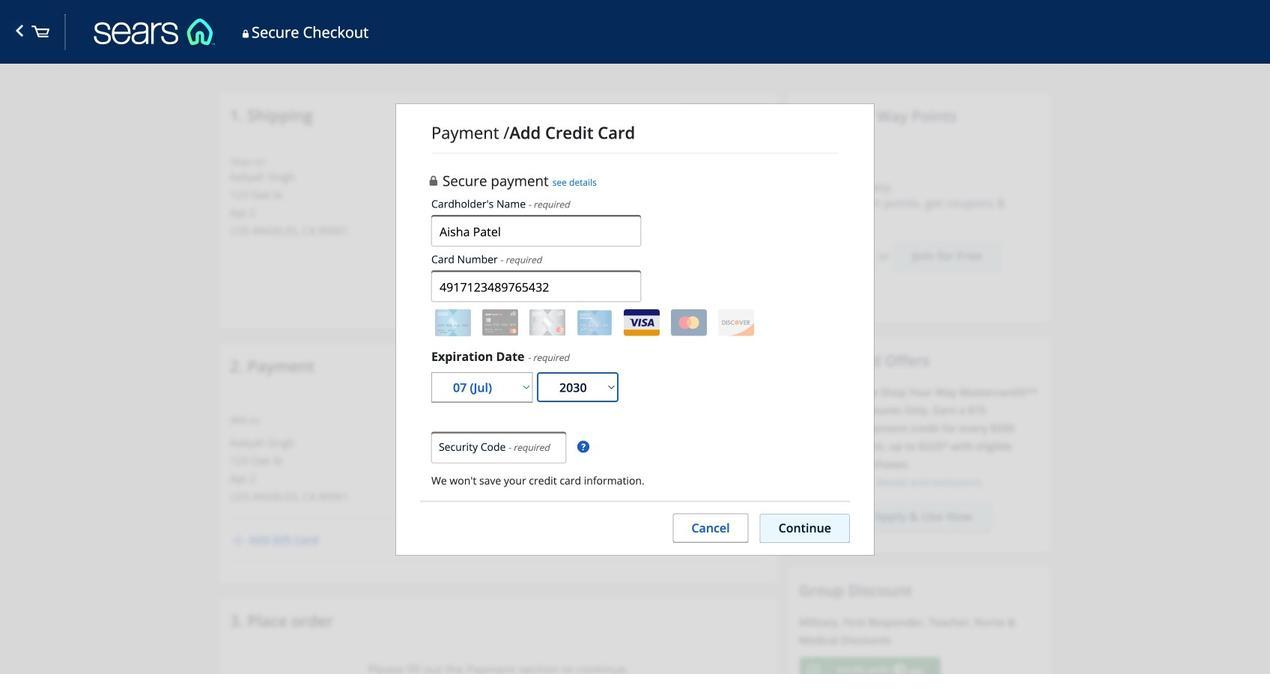 Task type: locate. For each thing, give the bounding box(es) containing it.
document
[[395, 103, 1270, 556]]

None telephone field
[[431, 272, 641, 302]]

None telephone field
[[431, 433, 566, 463]]

None text field
[[431, 216, 641, 246]]



Task type: vqa. For each thing, say whether or not it's contained in the screenshot.
settings IMAGE
no



Task type: describe. For each thing, give the bounding box(es) containing it.
sears image
[[31, 25, 49, 48]]



